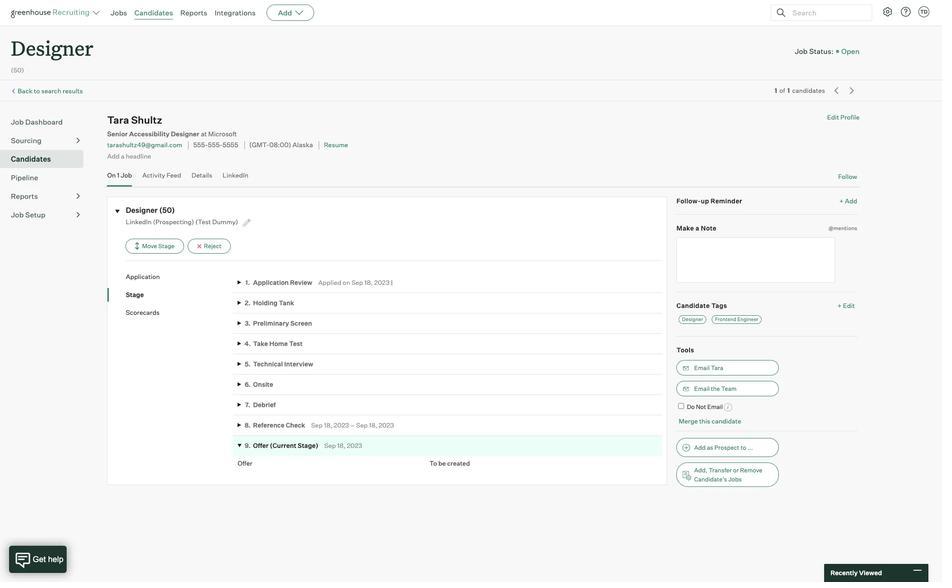 Task type: vqa. For each thing, say whether or not it's contained in the screenshot.
the left Tara
yes



Task type: locate. For each thing, give the bounding box(es) containing it.
555- down microsoft
[[208, 141, 223, 149]]

a left headline on the left top of the page
[[121, 152, 124, 160]]

designer link down candidate
[[679, 316, 707, 324]]

a for add
[[121, 152, 124, 160]]

555- down the at
[[193, 141, 208, 149]]

@mentions link
[[829, 224, 858, 233]]

tarashultz49@gmail.com
[[107, 141, 182, 149]]

application down move
[[126, 273, 160, 281]]

(50) up (prospecting)
[[159, 206, 175, 215]]

dummy)
[[212, 218, 238, 226]]

0 horizontal spatial candidates link
[[11, 154, 80, 165]]

1 vertical spatial (50)
[[159, 206, 175, 215]]

0 horizontal spatial to
[[34, 87, 40, 95]]

1 vertical spatial +
[[838, 302, 842, 310]]

a
[[121, 152, 124, 160], [696, 225, 700, 232]]

0 vertical spatial offer
[[253, 442, 269, 450]]

reports down pipeline
[[11, 192, 38, 201]]

candidates down sourcing
[[11, 155, 51, 164]]

to
[[34, 87, 40, 95], [741, 444, 747, 452]]

job left setup
[[11, 211, 24, 220]]

edit inside + edit link
[[844, 302, 856, 310]]

add as prospect to ... button
[[677, 439, 779, 458]]

2023 left |
[[374, 279, 390, 286]]

1 horizontal spatial candidates
[[135, 8, 173, 17]]

1 vertical spatial linkedin
[[126, 218, 152, 226]]

designer inside tara shultz senior accessibility designer at microsoft
[[171, 130, 200, 138]]

1 vertical spatial candidates link
[[11, 154, 80, 165]]

job setup link
[[11, 210, 80, 221]]

add inside add popup button
[[278, 8, 292, 17]]

candidate tags
[[677, 302, 728, 310]]

0 horizontal spatial candidates
[[11, 155, 51, 164]]

add a headline
[[107, 152, 151, 160]]

1 horizontal spatial a
[[696, 225, 700, 232]]

0 horizontal spatial (50)
[[11, 66, 24, 74]]

greenhouse recruiting image
[[11, 7, 93, 18]]

add,
[[695, 467, 708, 474]]

linkedin
[[223, 171, 249, 179], [126, 218, 152, 226]]

on 1 job
[[107, 171, 132, 179]]

add as prospect to ...
[[695, 444, 753, 452]]

engineer
[[738, 317, 759, 323]]

email up email the team
[[695, 365, 710, 372]]

0 horizontal spatial application
[[126, 273, 160, 281]]

1 horizontal spatial reports
[[180, 8, 207, 17]]

0 vertical spatial stage
[[158, 243, 175, 250]]

offer right 9. at the bottom of the page
[[253, 442, 269, 450]]

to
[[430, 460, 437, 468]]

1 vertical spatial to
[[741, 444, 747, 452]]

a for make
[[696, 225, 700, 232]]

1 vertical spatial edit
[[844, 302, 856, 310]]

2023 left "–"
[[334, 422, 349, 429]]

stage
[[158, 243, 175, 250], [126, 291, 144, 299]]

18, left "–"
[[324, 422, 332, 429]]

1 horizontal spatial stage
[[158, 243, 175, 250]]

9.
[[245, 442, 251, 450]]

linkedin down designer (50)
[[126, 218, 152, 226]]

18, right "–"
[[369, 422, 377, 429]]

reports left integrations
[[180, 8, 207, 17]]

0 horizontal spatial reports link
[[11, 191, 80, 202]]

1 vertical spatial reports
[[11, 192, 38, 201]]

designer left the at
[[171, 130, 200, 138]]

0 vertical spatial +
[[840, 197, 844, 205]]

designer link
[[11, 25, 93, 63], [679, 316, 707, 324]]

1 horizontal spatial to
[[741, 444, 747, 452]]

job dashboard
[[11, 118, 63, 127]]

(prospecting)
[[153, 218, 194, 226]]

1 horizontal spatial jobs
[[729, 476, 742, 483]]

add, transfer or remove candidate's jobs
[[695, 467, 763, 483]]

1 vertical spatial tara
[[711, 365, 724, 372]]

pipeline
[[11, 173, 38, 182]]

not
[[696, 404, 706, 411]]

to left ...
[[741, 444, 747, 452]]

(gmt-08:00) alaska
[[249, 141, 313, 149]]

email inside 'button'
[[695, 365, 710, 372]]

add, transfer or remove candidate's jobs button
[[677, 463, 779, 488]]

sep
[[352, 279, 363, 286], [311, 422, 323, 429], [356, 422, 368, 429], [324, 442, 336, 450]]

1 left of
[[775, 87, 778, 94]]

at
[[201, 130, 207, 138]]

+ add
[[840, 197, 858, 205]]

1 vertical spatial a
[[696, 225, 700, 232]]

1 horizontal spatial edit
[[844, 302, 856, 310]]

0 horizontal spatial a
[[121, 152, 124, 160]]

move stage button
[[126, 239, 184, 254]]

stage up scorecards
[[126, 291, 144, 299]]

application up '2. holding tank'
[[253, 279, 289, 286]]

setup
[[25, 211, 46, 220]]

(current
[[270, 442, 297, 450]]

reports link down pipeline link
[[11, 191, 80, 202]]

job right on
[[121, 171, 132, 179]]

prospect
[[715, 444, 740, 452]]

candidates link right jobs link at the top left
[[135, 8, 173, 17]]

0 vertical spatial reports link
[[180, 8, 207, 17]]

1
[[775, 87, 778, 94], [788, 87, 790, 94], [117, 171, 120, 179]]

+
[[840, 197, 844, 205], [838, 302, 842, 310]]

linkedin link
[[223, 171, 249, 185]]

jobs link
[[111, 8, 127, 17]]

0 horizontal spatial linkedin
[[126, 218, 152, 226]]

6. onsite
[[245, 381, 273, 389]]

to right back
[[34, 87, 40, 95]]

reference
[[253, 422, 285, 429]]

2 vertical spatial email
[[708, 404, 723, 411]]

designer down greenhouse recruiting image
[[11, 34, 93, 61]]

0 vertical spatial candidates link
[[135, 8, 173, 17]]

–
[[351, 422, 355, 429]]

2023
[[374, 279, 390, 286], [334, 422, 349, 429], [379, 422, 394, 429], [347, 442, 362, 450]]

@mentions
[[829, 225, 858, 232]]

application link
[[126, 273, 233, 281]]

1 horizontal spatial linkedin
[[223, 171, 249, 179]]

on 1 job link
[[107, 171, 132, 185]]

0 vertical spatial a
[[121, 152, 124, 160]]

3. preliminary screen
[[245, 320, 312, 327]]

candidates
[[793, 87, 826, 94]]

make a note
[[677, 225, 717, 232]]

(50) up back
[[11, 66, 24, 74]]

move stage
[[142, 243, 175, 250]]

+ edit link
[[836, 300, 858, 312]]

add inside add as prospect to ... 'button'
[[695, 444, 706, 452]]

jobs
[[111, 8, 127, 17], [729, 476, 742, 483]]

job for job setup
[[11, 211, 24, 220]]

linkedin for linkedin (prospecting) (test dummy)
[[126, 218, 152, 226]]

add for add a headline
[[107, 152, 120, 160]]

1 vertical spatial designer link
[[679, 316, 707, 324]]

email inside button
[[695, 385, 710, 393]]

None text field
[[677, 237, 836, 283]]

job
[[795, 47, 808, 56], [11, 118, 24, 127], [121, 171, 132, 179], [11, 211, 24, 220]]

stage right move
[[158, 243, 175, 250]]

linkedin for the linkedin link
[[223, 171, 249, 179]]

0 horizontal spatial jobs
[[111, 8, 127, 17]]

email right not
[[708, 404, 723, 411]]

tara up the
[[711, 365, 724, 372]]

0 horizontal spatial stage
[[126, 291, 144, 299]]

1 horizontal spatial candidates link
[[135, 8, 173, 17]]

tara up the senior at left
[[107, 114, 129, 126]]

1 horizontal spatial designer link
[[679, 316, 707, 324]]

a left note
[[696, 225, 700, 232]]

designer down candidate
[[682, 317, 704, 323]]

check
[[286, 422, 305, 429]]

2. holding tank
[[245, 299, 294, 307]]

0 vertical spatial email
[[695, 365, 710, 372]]

1 horizontal spatial tara
[[711, 365, 724, 372]]

linkedin down 5555
[[223, 171, 249, 179]]

sep right stage)
[[324, 442, 336, 450]]

0 horizontal spatial tara
[[107, 114, 129, 126]]

integrations
[[215, 8, 256, 17]]

job left 'status:'
[[795, 47, 808, 56]]

1 right of
[[788, 87, 790, 94]]

candidates link up pipeline link
[[11, 154, 80, 165]]

tarashultz49@gmail.com link
[[107, 141, 182, 149]]

1 right on
[[117, 171, 120, 179]]

merge this candidate link
[[679, 418, 742, 426]]

1 vertical spatial email
[[695, 385, 710, 393]]

senior
[[107, 130, 128, 138]]

2023 down "–"
[[347, 442, 362, 450]]

1 vertical spatial offer
[[238, 460, 252, 468]]

sep 18, 2023
[[324, 442, 362, 450]]

designer for the right designer link
[[682, 317, 704, 323]]

0 horizontal spatial edit
[[828, 113, 840, 121]]

feed
[[167, 171, 181, 179]]

0 vertical spatial linkedin
[[223, 171, 249, 179]]

candidates link
[[135, 8, 173, 17], [11, 154, 80, 165]]

scorecards link
[[126, 308, 233, 317]]

tank
[[279, 299, 294, 307]]

candidate's
[[695, 476, 727, 483]]

edit
[[828, 113, 840, 121], [844, 302, 856, 310]]

1 vertical spatial reports link
[[11, 191, 80, 202]]

created
[[447, 460, 470, 468]]

0 vertical spatial tara
[[107, 114, 129, 126]]

job up sourcing
[[11, 118, 24, 127]]

merge this candidate
[[679, 418, 742, 426]]

linkedin (prospecting) (test dummy)
[[126, 218, 240, 226]]

follow link
[[839, 172, 858, 181]]

status:
[[810, 47, 834, 56]]

designer link down greenhouse recruiting image
[[11, 25, 93, 63]]

offer down 9. at the bottom of the page
[[238, 460, 252, 468]]

reports link left integrations
[[180, 8, 207, 17]]

1 vertical spatial jobs
[[729, 476, 742, 483]]

add for add as prospect to ...
[[695, 444, 706, 452]]

designer up (prospecting)
[[126, 206, 158, 215]]

designer (50)
[[126, 206, 175, 215]]

candidates right jobs link at the top left
[[135, 8, 173, 17]]

add for add
[[278, 8, 292, 17]]

0 horizontal spatial designer link
[[11, 25, 93, 63]]

reports link
[[180, 8, 207, 17], [11, 191, 80, 202]]

email left the
[[695, 385, 710, 393]]



Task type: describe. For each thing, give the bounding box(es) containing it.
the
[[711, 385, 720, 393]]

interview
[[284, 361, 313, 368]]

email the team button
[[677, 381, 779, 397]]

do not email
[[687, 404, 723, 411]]

headline
[[126, 152, 151, 160]]

0 vertical spatial candidates
[[135, 8, 173, 17]]

on
[[343, 279, 350, 286]]

scorecards
[[126, 309, 160, 317]]

5555
[[223, 141, 238, 149]]

8.
[[245, 422, 251, 429]]

tara inside 'button'
[[711, 365, 724, 372]]

follow-up reminder
[[677, 197, 743, 205]]

sep right "–"
[[356, 422, 368, 429]]

0 vertical spatial designer link
[[11, 25, 93, 63]]

profile
[[841, 113, 860, 121]]

+ edit
[[838, 302, 856, 310]]

this
[[700, 418, 711, 426]]

3.
[[245, 320, 251, 327]]

integrations link
[[215, 8, 256, 17]]

job for job status:
[[795, 47, 808, 56]]

activity feed
[[142, 171, 181, 179]]

designer for designer (50)
[[126, 206, 158, 215]]

reject button
[[188, 239, 231, 254]]

follow-
[[677, 197, 701, 205]]

open
[[842, 47, 860, 56]]

email the team
[[695, 385, 737, 393]]

as
[[707, 444, 714, 452]]

remove
[[740, 467, 763, 474]]

2 horizontal spatial 1
[[788, 87, 790, 94]]

recently
[[831, 570, 858, 578]]

1 horizontal spatial application
[[253, 279, 289, 286]]

(gmt-
[[249, 141, 269, 149]]

2023 right "–"
[[379, 422, 394, 429]]

Search text field
[[791, 6, 864, 19]]

email tara
[[695, 365, 724, 372]]

onsite
[[253, 381, 273, 389]]

1.
[[245, 279, 250, 286]]

move
[[142, 243, 157, 250]]

6.
[[245, 381, 251, 389]]

stage inside button
[[158, 243, 175, 250]]

sep right check on the bottom of page
[[311, 422, 323, 429]]

0 horizontal spatial 1
[[117, 171, 120, 179]]

1 horizontal spatial reports link
[[180, 8, 207, 17]]

4. take home test
[[245, 340, 303, 348]]

tools
[[677, 347, 695, 354]]

details
[[192, 171, 212, 179]]

sep right on
[[352, 279, 363, 286]]

merge
[[679, 418, 698, 426]]

sourcing
[[11, 136, 42, 145]]

0 horizontal spatial reports
[[11, 192, 38, 201]]

reminder
[[711, 197, 743, 205]]

configure image
[[883, 6, 894, 17]]

tags
[[712, 302, 728, 310]]

on
[[107, 171, 116, 179]]

activity
[[142, 171, 165, 179]]

to be created
[[430, 460, 470, 468]]

0 vertical spatial jobs
[[111, 8, 127, 17]]

(test
[[196, 218, 211, 226]]

shultz
[[131, 114, 162, 126]]

0 vertical spatial (50)
[[11, 66, 24, 74]]

7. debrief
[[245, 401, 276, 409]]

+ add link
[[840, 197, 858, 206]]

18, down 8. reference check sep 18, 2023 – sep 18, 2023
[[337, 442, 346, 450]]

designer for designer link to the top
[[11, 34, 93, 61]]

do
[[687, 404, 695, 411]]

email for email the team
[[695, 385, 710, 393]]

5.
[[245, 361, 251, 368]]

resume link
[[324, 141, 348, 149]]

td button
[[919, 6, 930, 17]]

4.
[[245, 340, 251, 348]]

jobs inside add, transfer or remove candidate's jobs
[[729, 476, 742, 483]]

edit profile
[[828, 113, 860, 121]]

note
[[701, 225, 717, 232]]

1 horizontal spatial 1
[[775, 87, 778, 94]]

18, right on
[[365, 279, 373, 286]]

test
[[289, 340, 303, 348]]

frontend
[[715, 317, 737, 323]]

0 vertical spatial reports
[[180, 8, 207, 17]]

job status:
[[795, 47, 834, 56]]

alaska
[[293, 141, 313, 149]]

candidate
[[677, 302, 710, 310]]

preliminary
[[253, 320, 289, 327]]

1 horizontal spatial (50)
[[159, 206, 175, 215]]

edit profile link
[[828, 113, 860, 121]]

td
[[921, 9, 928, 15]]

up
[[701, 197, 710, 205]]

technical
[[253, 361, 283, 368]]

stage)
[[298, 442, 319, 450]]

1 horizontal spatial offer
[[253, 442, 269, 450]]

0 vertical spatial to
[[34, 87, 40, 95]]

email for email tara
[[695, 365, 710, 372]]

tara shultz senior accessibility designer at microsoft
[[107, 114, 237, 138]]

Do Not Email checkbox
[[679, 404, 685, 409]]

0 vertical spatial edit
[[828, 113, 840, 121]]

+ for + edit
[[838, 302, 842, 310]]

+ for + add
[[840, 197, 844, 205]]

job for job dashboard
[[11, 118, 24, 127]]

accessibility
[[129, 130, 170, 138]]

recently viewed
[[831, 570, 883, 578]]

1 of 1 candidates
[[775, 87, 826, 94]]

debrief
[[253, 401, 276, 409]]

1 555- from the left
[[193, 141, 208, 149]]

back to search results
[[18, 87, 83, 95]]

home
[[269, 340, 288, 348]]

email tara button
[[677, 360, 779, 376]]

0 horizontal spatial offer
[[238, 460, 252, 468]]

or
[[734, 467, 739, 474]]

08:00)
[[269, 141, 291, 149]]

to inside 'button'
[[741, 444, 747, 452]]

1 vertical spatial candidates
[[11, 155, 51, 164]]

add inside + add link
[[845, 197, 858, 205]]

be
[[439, 460, 446, 468]]

1 vertical spatial stage
[[126, 291, 144, 299]]

tara inside tara shultz senior accessibility designer at microsoft
[[107, 114, 129, 126]]

2 555- from the left
[[208, 141, 223, 149]]

reject
[[204, 243, 222, 250]]



